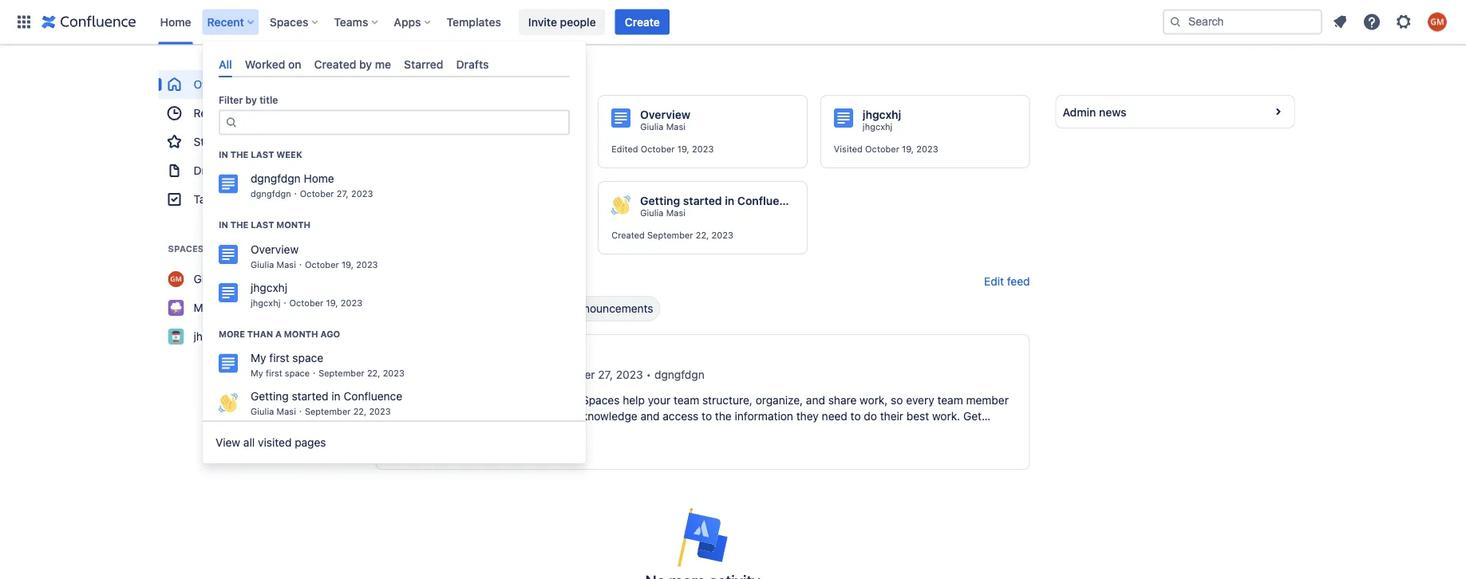 Task type: locate. For each thing, give the bounding box(es) containing it.
1 vertical spatial first
[[269, 352, 290, 365]]

:wave: image up the view
[[219, 394, 238, 413]]

drafts right where
[[456, 57, 489, 71]]

october
[[641, 144, 675, 155], [866, 144, 900, 155], [300, 189, 334, 199], [305, 260, 339, 270], [289, 298, 324, 308], [553, 369, 595, 382]]

0 vertical spatial started
[[683, 194, 722, 208]]

space up my first space ・ september 22, 2023
[[293, 352, 323, 365]]

:wave: image inside "more than a month ago" element
[[219, 394, 238, 413]]

october down week
[[300, 189, 334, 199]]

started down my first space ・ september 22, 2023
[[292, 390, 329, 403]]

overview down in the last month
[[251, 243, 299, 256]]

and
[[806, 394, 826, 407], [641, 410, 660, 423], [431, 442, 450, 455]]

1 horizontal spatial home
[[304, 172, 334, 185]]

starred right pick
[[404, 57, 444, 71]]

ago
[[321, 329, 340, 340]]

giulia down in the last month
[[251, 260, 274, 270]]

invite
[[529, 15, 557, 28]]

0 vertical spatial on
[[288, 57, 302, 71]]

recent inside recent link
[[194, 107, 230, 120]]

knowledge
[[582, 410, 638, 423]]

on inside welcome to your new space! spaces help your team structure, organize, and share work, so every team member has visibility into institutional knowledge and access to the information they need to do their best work. get started with the basics start editing this page: 11 incomplete click the pencil icon ✏️ or e on your keyboard to edit and start typ
[[888, 426, 901, 439]]

1 horizontal spatial team
[[938, 394, 964, 407]]

edit feed
[[985, 275, 1030, 288]]

by inside tab list
[[359, 57, 372, 71]]

spaces down tasks
[[168, 244, 204, 254]]

0 vertical spatial :wave: image
[[612, 196, 631, 215]]

overview inside "overview giulia masi ・ october 19, 2023"
[[251, 243, 299, 256]]

1 vertical spatial 27,
[[598, 369, 613, 382]]

october inside "overview giulia masi ・ october 19, 2023"
[[305, 260, 339, 270]]

my
[[194, 301, 209, 315], [251, 352, 266, 365], [251, 369, 263, 379]]

click
[[745, 426, 770, 439]]

confluence inside 'getting started in confluence giulia masi ・ september 22, 2023'
[[344, 390, 403, 403]]

october 27, 2023 • dgngfdgn
[[553, 369, 705, 382]]

giulia masi link for october
[[641, 121, 686, 133]]

last down drafts link
[[251, 220, 274, 231]]

created september 22, 2023
[[612, 230, 734, 241]]

giulia up "view all visited pages"
[[251, 407, 274, 417]]

jhgcxhj link
[[863, 121, 893, 133], [159, 323, 350, 351]]

news
[[1100, 105, 1127, 118]]

confluence for getting started in confluence giulia masi
[[738, 194, 799, 208]]

up
[[401, 69, 415, 81]]

1 horizontal spatial and
[[641, 410, 660, 423]]

0 vertical spatial in
[[725, 194, 735, 208]]

1 horizontal spatial started
[[431, 426, 468, 439]]

by for created
[[359, 57, 372, 71]]

1 vertical spatial last
[[251, 220, 274, 231]]

september down 'getting started in confluence giulia masi'
[[648, 230, 694, 241]]

october left unstar this space icon
[[289, 298, 324, 308]]

drafts link
[[159, 157, 350, 185]]

・ inside dgngfdgn home dgngfdgn ・ october 27, 2023
[[291, 189, 300, 199]]

worked
[[245, 57, 285, 71]]

my first space ・ september 22, 2023
[[251, 369, 405, 379]]

0 vertical spatial 27,
[[337, 189, 349, 199]]

unstar this space image
[[328, 302, 341, 315]]

people
[[560, 15, 596, 28]]

created down teams
[[314, 57, 356, 71]]

started inside 'getting started in confluence giulia masi ・ september 22, 2023'
[[292, 390, 329, 403]]

:wave: image up the view
[[219, 394, 238, 413]]

27, up the knowledge
[[598, 369, 613, 382]]

confluence inside 'getting started in confluence giulia masi'
[[738, 194, 799, 208]]

created for created september 22, 2023
[[612, 230, 645, 241]]

on right e
[[888, 426, 901, 439]]

edit feed button
[[985, 274, 1030, 290]]

19, right visited
[[902, 144, 914, 155]]

jhgcxhj
[[863, 108, 902, 121], [863, 122, 893, 132], [251, 281, 287, 294], [251, 298, 281, 308], [194, 330, 230, 343]]

notification icon image
[[1331, 12, 1350, 32]]

giulia masi link down in the last month
[[159, 265, 350, 294]]

0 vertical spatial in
[[219, 149, 228, 160]]

1 vertical spatial 22,
[[367, 369, 380, 379]]

0 horizontal spatial :wave: image
[[219, 394, 238, 413]]

created
[[314, 57, 356, 71], [612, 230, 645, 241]]

・ up more than a month ago
[[281, 298, 289, 308]]

2 horizontal spatial home
[[473, 108, 505, 121]]

0 horizontal spatial overview
[[194, 78, 242, 91]]

19, up jhgcxhj ・ october 19, 2023
[[342, 260, 354, 270]]

1 vertical spatial getting
[[251, 390, 289, 403]]

getting up created september 22, 2023
[[641, 194, 681, 208]]

dgngfdgn down drafts link
[[251, 189, 291, 199]]

member
[[967, 394, 1009, 407]]

recent down filter
[[194, 107, 230, 120]]

starred down filter
[[194, 135, 232, 149]]

team up access
[[674, 394, 700, 407]]

2 horizontal spatial started
[[683, 194, 722, 208]]

october up jhgcxhj ・ october 19, 2023
[[305, 260, 339, 270]]

:wave: image down edited
[[612, 196, 631, 215]]

home down left
[[473, 108, 505, 121]]

1 vertical spatial :wave: image
[[219, 394, 238, 413]]

banner
[[0, 0, 1467, 45]]

0 vertical spatial getting
[[641, 194, 681, 208]]

2023 inside dgngfdgn home dgngfdgn ・ october 27, 2023
[[351, 189, 373, 199]]

institutional
[[519, 410, 579, 423]]

2 vertical spatial 22,
[[353, 407, 367, 417]]

space up than
[[235, 301, 266, 315]]

dgngfdgn down pick up where you left off
[[418, 108, 470, 121]]

getting up "view all visited pages"
[[251, 390, 289, 403]]

1 horizontal spatial starred
[[404, 57, 444, 71]]

settings icon image
[[1395, 12, 1414, 32]]

1 vertical spatial created
[[612, 230, 645, 241]]

0
[[234, 194, 240, 205]]

global element
[[10, 0, 1160, 44]]

in inside 'getting started in confluence giulia masi'
[[725, 194, 735, 208]]

september up pages in the left of the page
[[305, 407, 351, 417]]

last for month
[[251, 220, 274, 231]]

0 vertical spatial by
[[359, 57, 372, 71]]

1 vertical spatial spaces
[[168, 244, 204, 254]]

october right visited
[[866, 144, 900, 155]]

giulia up 'edited october 19, 2023'
[[641, 122, 664, 132]]

first down more than a month ago
[[269, 352, 290, 365]]

home up in the last month
[[304, 172, 334, 185]]

home for dgngfdgn home dgngfdgn ・ october 27, 2023
[[304, 172, 334, 185]]

0 vertical spatial last
[[251, 149, 274, 160]]

1 vertical spatial month
[[284, 329, 318, 340]]

✏️
[[851, 426, 862, 439]]

1 horizontal spatial giulia masi
[[641, 122, 686, 132]]

overview up 'edited october 19, 2023'
[[641, 108, 691, 121]]

・ up jhgcxhj ・ october 19, 2023
[[296, 260, 305, 270]]

where
[[417, 69, 452, 81]]

in
[[219, 149, 228, 160], [219, 220, 228, 231]]

1 horizontal spatial 27,
[[598, 369, 613, 382]]

:wave: image
[[612, 196, 631, 215], [219, 394, 238, 413]]

filter
[[219, 95, 243, 106]]

dgngfdgn link
[[418, 121, 459, 133], [655, 367, 705, 383]]

0 horizontal spatial dgngfdgn link
[[418, 121, 459, 133]]

group
[[159, 70, 350, 214]]

0 horizontal spatial on
[[288, 57, 302, 71]]

created up the announcements
[[612, 230, 645, 241]]

your
[[495, 394, 518, 407], [648, 394, 671, 407], [904, 426, 927, 439]]

0 vertical spatial month
[[276, 220, 311, 231]]

giulia masi link
[[641, 121, 686, 133], [641, 208, 686, 219], [159, 265, 350, 294]]

1 vertical spatial dgngfdgn link
[[655, 367, 705, 383]]

in up tasks
[[219, 149, 228, 160]]

1 last from the top
[[251, 149, 274, 160]]

2 vertical spatial first
[[266, 369, 282, 379]]

2 vertical spatial september
[[305, 407, 351, 417]]

dgngfdgn home
[[418, 108, 505, 121]]

1 horizontal spatial :wave: image
[[612, 196, 631, 215]]

do
[[864, 410, 878, 423]]

・ for dgngfdgn
[[291, 189, 300, 199]]

1 horizontal spatial overview
[[251, 243, 299, 256]]

teams button
[[329, 9, 384, 35]]

・ up pages in the left of the page
[[296, 407, 305, 417]]

0 vertical spatial home
[[160, 15, 191, 28]]

started
[[683, 194, 722, 208], [292, 390, 329, 403], [431, 426, 468, 439]]

in down my first space ・ september 22, 2023
[[332, 390, 341, 403]]

masi up created september 22, 2023
[[666, 208, 686, 218]]

started down has in the bottom left of the page
[[431, 426, 468, 439]]

0 vertical spatial and
[[806, 394, 826, 407]]

1 vertical spatial :wave: image
[[219, 394, 238, 413]]

my first space up more on the bottom left
[[194, 301, 266, 315]]

27, up "overview giulia masi ・ october 19, 2023"
[[337, 189, 349, 199]]

0 horizontal spatial starred
[[194, 135, 232, 149]]

by left title
[[246, 95, 257, 106]]

1 vertical spatial overview
[[641, 108, 691, 121]]

september
[[648, 230, 694, 241], [319, 369, 365, 379], [305, 407, 351, 417]]

1 vertical spatial started
[[292, 390, 329, 403]]

getting inside 'getting started in confluence giulia masi'
[[641, 194, 681, 208]]

1 vertical spatial my first space
[[251, 352, 323, 365]]

starred
[[404, 57, 444, 71], [194, 135, 232, 149]]

get
[[964, 410, 982, 423]]

masi up 'edited october 19, 2023'
[[666, 122, 686, 132]]

2 in from the top
[[219, 220, 228, 231]]

giulia masi link up created september 22, 2023
[[641, 208, 686, 219]]

getting for getting started in confluence giulia masi ・ september 22, 2023
[[251, 390, 289, 403]]

the down recent link
[[231, 149, 249, 160]]

apps button
[[389, 9, 437, 35]]

in the last month element
[[203, 239, 586, 312]]

0 horizontal spatial created
[[314, 57, 356, 71]]

month
[[276, 220, 311, 231], [284, 329, 318, 340]]

in for getting started in confluence giulia masi
[[725, 194, 735, 208]]

1 horizontal spatial jhgcxhj link
[[863, 121, 893, 133]]

in down tasks
[[219, 220, 228, 231]]

my first space
[[194, 301, 266, 315], [251, 352, 323, 365]]

help
[[623, 394, 645, 407]]

0 horizontal spatial team
[[674, 394, 700, 407]]

so
[[891, 394, 903, 407]]

0 horizontal spatial confluence
[[344, 390, 403, 403]]

0 vertical spatial :wave: image
[[612, 196, 631, 215]]

1 vertical spatial and
[[641, 410, 660, 423]]

getting
[[641, 194, 681, 208], [251, 390, 289, 403]]

0 vertical spatial overview
[[194, 78, 242, 91]]

or
[[865, 426, 876, 439]]

tab list
[[212, 51, 577, 78]]

dgngfdgn down week
[[251, 172, 301, 185]]

september up 'getting started in confluence giulia masi ・ september 22, 2023'
[[319, 369, 365, 379]]

to left edit
[[981, 426, 991, 439]]

:wave: image
[[612, 196, 631, 215], [219, 394, 238, 413]]

1 horizontal spatial on
[[888, 426, 901, 439]]

invite people
[[529, 15, 596, 28]]

confluence for getting started in confluence giulia masi ・ september 22, 2023
[[344, 390, 403, 403]]

information
[[735, 410, 794, 423]]

first up more on the bottom left
[[212, 301, 232, 315]]

structure,
[[703, 394, 753, 407]]

started inside 'getting started in confluence giulia masi'
[[683, 194, 722, 208]]

1 vertical spatial confluence
[[344, 390, 403, 403]]

0 horizontal spatial spaces
[[168, 244, 204, 254]]

overview up filter
[[194, 78, 242, 91]]

october up space!
[[553, 369, 595, 382]]

1 horizontal spatial :wave: image
[[612, 196, 631, 215]]

invite people button
[[519, 9, 606, 35]]

search image
[[1170, 16, 1183, 28]]

22, up view all visited pages link in the left bottom of the page
[[353, 407, 367, 417]]

my first space down more than a month ago
[[251, 352, 323, 365]]

best
[[907, 410, 930, 423]]

last left week
[[251, 149, 274, 160]]

dgngfdgn link down where
[[418, 121, 459, 133]]

space
[[235, 301, 266, 315], [293, 352, 323, 365], [285, 369, 310, 379]]

2 vertical spatial started
[[431, 426, 468, 439]]

edit
[[985, 275, 1004, 288]]

pick up where you left off
[[376, 69, 523, 81]]

・ inside "overview giulia masi ・ october 19, 2023"
[[296, 260, 305, 270]]

month for a
[[284, 329, 318, 340]]

giulia
[[641, 122, 664, 132], [641, 208, 664, 218], [251, 260, 274, 270], [194, 273, 222, 286], [251, 407, 274, 417]]

Search field
[[1163, 9, 1323, 35]]

0 horizontal spatial 27,
[[337, 189, 349, 199]]

0 horizontal spatial started
[[292, 390, 329, 403]]

home for dgngfdgn home
[[473, 108, 505, 121]]

27,
[[337, 189, 349, 199], [598, 369, 613, 382]]

home
[[160, 15, 191, 28], [473, 108, 505, 121], [304, 172, 334, 185]]

2 team from the left
[[938, 394, 964, 407]]

0 vertical spatial giulia masi link
[[641, 121, 686, 133]]

teams
[[334, 15, 368, 28]]

started up created september 22, 2023
[[683, 194, 722, 208]]

group containing overview
[[159, 70, 350, 214]]

appswitcher icon image
[[14, 12, 34, 32]]

0 vertical spatial confluence
[[738, 194, 799, 208]]

masi inside 'getting started in confluence giulia masi ・ september 22, 2023'
[[277, 407, 296, 417]]

in for in the last week
[[219, 149, 228, 160]]

the
[[231, 149, 249, 160], [231, 220, 249, 231], [715, 410, 732, 423], [495, 426, 512, 439], [773, 426, 790, 439]]

0 horizontal spatial and
[[431, 442, 450, 455]]

space up 'getting started in confluence giulia masi ・ september 22, 2023'
[[285, 369, 310, 379]]

recent up all
[[207, 15, 244, 28]]

giulia masi link for september
[[641, 208, 686, 219]]

1 horizontal spatial created
[[612, 230, 645, 241]]

keyboard
[[930, 426, 978, 439]]

0 vertical spatial giulia masi
[[641, 122, 686, 132]]

team up work.
[[938, 394, 964, 407]]

2 horizontal spatial and
[[806, 394, 826, 407]]

2 last from the top
[[251, 220, 274, 231]]

me
[[375, 57, 391, 71]]

0 horizontal spatial home
[[160, 15, 191, 28]]

first down a
[[266, 369, 282, 379]]

1 horizontal spatial getting
[[641, 194, 681, 208]]

by for filter
[[246, 95, 257, 106]]

1 vertical spatial jhgcxhj link
[[159, 323, 350, 351]]

on right worked
[[288, 57, 302, 71]]

dgngfdgn down dgngfdgn home
[[418, 122, 459, 132]]

2 vertical spatial overview
[[251, 243, 299, 256]]

:wave: image inside "more than a month ago" element
[[219, 394, 238, 413]]

spaces up the knowledge
[[582, 394, 620, 407]]

2 horizontal spatial spaces
[[582, 394, 620, 407]]

giulia up created september 22, 2023
[[641, 208, 664, 218]]

recent button
[[202, 9, 260, 35]]

by left me
[[359, 57, 372, 71]]

overview inside overview link
[[194, 78, 242, 91]]

has
[[431, 410, 449, 423]]

your down best
[[904, 426, 927, 439]]

team
[[674, 394, 700, 407], [938, 394, 964, 407]]

your up into
[[495, 394, 518, 407]]

0 vertical spatial drafts
[[456, 57, 489, 71]]

editing
[[579, 426, 615, 439]]

0 horizontal spatial in
[[332, 390, 341, 403]]

0 horizontal spatial drafts
[[194, 164, 225, 177]]

masi inside "overview giulia masi ・ october 19, 2023"
[[277, 260, 296, 270]]

started inside welcome to your new space! spaces help your team structure, organize, and share work, so every team member has visibility into institutional knowledge and access to the information they need to do their best work. get started with the basics start editing this page: 11 incomplete click the pencil icon ✏️ or e on your keyboard to edit and start typ
[[431, 426, 468, 439]]

and left start
[[431, 442, 450, 455]]

announcements button
[[544, 296, 661, 322]]

1 in from the top
[[219, 149, 228, 160]]

drafts up tasks
[[194, 164, 225, 177]]

dgngfdgn for dgngfdgn home
[[418, 108, 470, 121]]

・ up 'getting started in confluence giulia masi ・ september 22, 2023'
[[310, 369, 319, 379]]

your right help
[[648, 394, 671, 407]]

icon
[[826, 426, 848, 439]]

and up the page:
[[641, 410, 660, 423]]

dgngfdgn link right •
[[655, 367, 705, 383]]

0 vertical spatial september
[[648, 230, 694, 241]]

home left recent dropdown button
[[160, 15, 191, 28]]

in up created september 22, 2023
[[725, 194, 735, 208]]

22, up 'getting started in confluence giulia masi ・ september 22, 2023'
[[367, 369, 380, 379]]

masi up jhgcxhj ・ october 19, 2023
[[277, 260, 296, 270]]

dgngfdgn for dgngfdgn
[[418, 122, 459, 132]]

1 vertical spatial starred
[[194, 135, 232, 149]]

spaces up worked on
[[270, 15, 309, 28]]

by
[[359, 57, 372, 71], [246, 95, 257, 106]]

view
[[216, 437, 240, 450]]

1 vertical spatial giulia masi link
[[641, 208, 686, 219]]

starred inside tab list
[[404, 57, 444, 71]]

・ down week
[[291, 189, 300, 199]]

1 vertical spatial in
[[332, 390, 341, 403]]

confluence image
[[42, 12, 136, 32], [42, 12, 136, 32]]

home inside dgngfdgn home dgngfdgn ・ october 27, 2023
[[304, 172, 334, 185]]

create
[[625, 15, 660, 28]]

0 vertical spatial created
[[314, 57, 356, 71]]

in
[[725, 194, 735, 208], [332, 390, 341, 403]]

2 vertical spatial home
[[304, 172, 334, 185]]

giulia masi up my first space link
[[194, 273, 249, 286]]

my first space inside "more than a month ago" element
[[251, 352, 323, 365]]

getting inside 'getting started in confluence giulia masi ・ september 22, 2023'
[[251, 390, 289, 403]]

0 horizontal spatial by
[[246, 95, 257, 106]]

giulia masi link up 'edited october 19, 2023'
[[641, 121, 686, 133]]

in inside 'getting started in confluence giulia masi ・ september 22, 2023'
[[332, 390, 341, 403]]

:wave: image down edited
[[612, 196, 631, 215]]

october inside dgngfdgn home dgngfdgn ・ october 27, 2023
[[300, 189, 334, 199]]



Task type: describe. For each thing, give the bounding box(es) containing it.
•
[[647, 369, 652, 382]]

into
[[497, 410, 516, 423]]

more
[[219, 329, 245, 340]]

dgngfdgn for dgngfdgn home dgngfdgn ・ october 27, 2023
[[251, 172, 301, 185]]

edited
[[612, 144, 638, 155]]

:wave: image for getting started in confluence giulia masi ・ september 22, 2023
[[219, 394, 238, 413]]

:wave: image for getting started in confluence giulia masi
[[612, 196, 631, 215]]

0 horizontal spatial giulia masi
[[194, 273, 249, 286]]

1 team from the left
[[674, 394, 700, 407]]

edit
[[994, 426, 1014, 439]]

1 horizontal spatial dgngfdgn link
[[655, 367, 705, 383]]

incomplete
[[684, 426, 741, 439]]

・ for my
[[310, 369, 319, 379]]

start
[[453, 442, 477, 455]]

dgngfdgn home dgngfdgn ・ october 27, 2023
[[251, 172, 373, 199]]

0 vertical spatial my
[[194, 301, 209, 315]]

feed
[[1008, 275, 1030, 288]]

my first space link
[[159, 294, 350, 323]]

2 vertical spatial and
[[431, 442, 450, 455]]

edited october 19, 2023
[[612, 144, 714, 155]]

more than a month ago element
[[203, 348, 586, 421]]

1 horizontal spatial your
[[648, 394, 671, 407]]

more than a month ago
[[219, 329, 340, 340]]

created for created by me
[[314, 57, 356, 71]]

to left the 'do'
[[851, 410, 861, 423]]

admin news
[[1063, 105, 1127, 118]]

recent inside recent dropdown button
[[207, 15, 244, 28]]

visited
[[258, 437, 292, 450]]

starred link
[[159, 128, 350, 157]]

22, inside 'getting started in confluence giulia masi ・ september 22, 2023'
[[353, 407, 367, 417]]

view all visited pages link
[[203, 427, 586, 459]]

1 vertical spatial space
[[293, 352, 323, 365]]

basics
[[515, 426, 548, 439]]

the down structure,
[[715, 410, 732, 423]]

visited october 19, 2023
[[834, 144, 939, 155]]

view all visited pages
[[216, 437, 326, 450]]

getting started in confluence giulia masi
[[641, 194, 799, 218]]

masi inside 'getting started in confluence giulia masi'
[[666, 208, 686, 218]]

to up incomplete
[[702, 410, 712, 423]]

・ for overview
[[296, 260, 305, 270]]

masi up my first space link
[[225, 273, 249, 286]]

giulia up my first space link
[[194, 273, 222, 286]]

0 horizontal spatial your
[[495, 394, 518, 407]]

new
[[521, 394, 542, 407]]

welcome
[[431, 394, 478, 407]]

getting for getting started in confluence giulia masi
[[641, 194, 681, 208]]

Filter by title text field
[[243, 112, 559, 134]]

share
[[829, 394, 857, 407]]

0 vertical spatial space
[[235, 301, 266, 315]]

2023 inside "overview giulia masi ・ october 19, 2023"
[[356, 260, 378, 270]]

all
[[219, 57, 232, 71]]

create link
[[615, 9, 670, 35]]

:wave: image for getting started in confluence giulia masi
[[612, 196, 631, 215]]

2023 inside 'getting started in confluence giulia masi ・ september 22, 2023'
[[369, 407, 391, 417]]

the down 0
[[231, 220, 249, 231]]

page:
[[639, 426, 668, 439]]

admin
[[1063, 105, 1097, 118]]

they
[[797, 410, 819, 423]]

starred inside starred link
[[194, 135, 232, 149]]

:wave: image for getting started in confluence giulia masi ・ september 22, 2023
[[219, 394, 238, 413]]

recent link
[[159, 99, 350, 128]]

getting started in confluence giulia masi ・ september 22, 2023
[[251, 390, 403, 417]]

giulia inside 'getting started in confluence giulia masi'
[[641, 208, 664, 218]]

worked on
[[245, 57, 302, 71]]

need
[[822, 410, 848, 423]]

11
[[671, 426, 681, 439]]

created by me
[[314, 57, 391, 71]]

0 horizontal spatial jhgcxhj link
[[159, 323, 350, 351]]

than
[[247, 329, 273, 340]]

pick
[[376, 69, 399, 81]]

off
[[504, 69, 523, 81]]

visibility
[[452, 410, 494, 423]]

giulia inside "overview giulia masi ・ october 19, 2023"
[[251, 260, 274, 270]]

started for getting started in confluence giulia masi ・ september 22, 2023
[[292, 390, 329, 403]]

started for getting started in confluence giulia masi
[[683, 194, 722, 208]]

in for in the last month
[[219, 220, 228, 231]]

19, inside "overview giulia masi ・ october 19, 2023"
[[342, 260, 354, 270]]

templates
[[447, 15, 501, 28]]

start
[[551, 426, 576, 439]]

last for week
[[251, 149, 274, 160]]

work.
[[933, 410, 961, 423]]

2 horizontal spatial your
[[904, 426, 927, 439]]

help icon image
[[1363, 12, 1382, 32]]

typ
[[480, 442, 496, 455]]

templates link
[[442, 9, 506, 35]]

work,
[[860, 394, 888, 407]]

1 vertical spatial september
[[319, 369, 365, 379]]

e
[[879, 426, 885, 439]]

pencil
[[793, 426, 823, 439]]

2 horizontal spatial overview
[[641, 108, 691, 121]]

october 27, 2023 button
[[553, 367, 643, 383]]

27, inside dgngfdgn home dgngfdgn ・ october 27, 2023
[[337, 189, 349, 199]]

october right edited
[[641, 144, 675, 155]]

access
[[663, 410, 699, 423]]

september inside 'getting started in confluence giulia masi ・ september 22, 2023'
[[305, 407, 351, 417]]

visited
[[834, 144, 863, 155]]

19, right edited
[[678, 144, 690, 155]]

2 vertical spatial space
[[285, 369, 310, 379]]

2 vertical spatial my
[[251, 369, 263, 379]]

tab list containing all
[[212, 51, 577, 78]]

in for getting started in confluence giulia masi ・ september 22, 2023
[[332, 390, 341, 403]]

2 vertical spatial giulia masi link
[[159, 265, 350, 294]]

home link
[[155, 9, 196, 35]]

1 horizontal spatial drafts
[[456, 57, 489, 71]]

0 vertical spatial dgngfdgn link
[[418, 121, 459, 133]]

0 vertical spatial jhgcxhj link
[[863, 121, 893, 133]]

welcome to your new space! spaces help your team structure, organize, and share work, so every team member has visibility into institutional knowledge and access to the information they need to do their best work. get started with the basics start editing this page: 11 incomplete click the pencil icon ✏️ or e on your keyboard to edit and start typ
[[431, 394, 1014, 455]]

pages
[[295, 437, 326, 450]]

every
[[907, 394, 935, 407]]

to up visibility
[[481, 394, 492, 407]]

the down information
[[773, 426, 790, 439]]

overview giulia masi ・ october 19, 2023
[[251, 243, 378, 270]]

in the last month
[[219, 220, 311, 231]]

month for last
[[276, 220, 311, 231]]

your profile and preferences image
[[1429, 12, 1448, 32]]

admin news button
[[1057, 96, 1295, 128]]

spaces inside popup button
[[270, 15, 309, 28]]

their
[[881, 410, 904, 423]]

drafts inside drafts link
[[194, 164, 225, 177]]

dgngfdgn right •
[[655, 369, 705, 382]]

1 vertical spatial my
[[251, 352, 266, 365]]

・ inside 'getting started in confluence giulia masi ・ september 22, 2023'
[[296, 407, 305, 417]]

jhgcxhj ・ october 19, 2023
[[251, 298, 363, 308]]

19, up ago
[[326, 298, 338, 308]]

this
[[618, 426, 636, 439]]

with
[[471, 426, 492, 439]]

0 vertical spatial first
[[212, 301, 232, 315]]

tasks
[[194, 193, 223, 206]]

the down into
[[495, 426, 512, 439]]

announcements
[[570, 302, 654, 315]]

filter by title
[[219, 95, 278, 106]]

apps
[[394, 15, 421, 28]]

home inside global element
[[160, 15, 191, 28]]

banner containing home
[[0, 0, 1467, 45]]

giulia inside 'getting started in confluence giulia masi ・ september 22, 2023'
[[251, 407, 274, 417]]

0 vertical spatial 22,
[[696, 230, 709, 241]]

title
[[260, 95, 278, 106]]

you
[[455, 69, 476, 81]]

spaces inside welcome to your new space! spaces help your team structure, organize, and share work, so every team member has visibility into institutional knowledge and access to the information they need to do their best work. get started with the basics start editing this page: 11 incomplete click the pencil icon ✏️ or e on your keyboard to edit and start typ
[[582, 394, 620, 407]]

0 vertical spatial my first space
[[194, 301, 266, 315]]

left
[[478, 69, 502, 81]]

on inside tab list
[[288, 57, 302, 71]]



Task type: vqa. For each thing, say whether or not it's contained in the screenshot.
Getting started in Confluence Giulia Masi
yes



